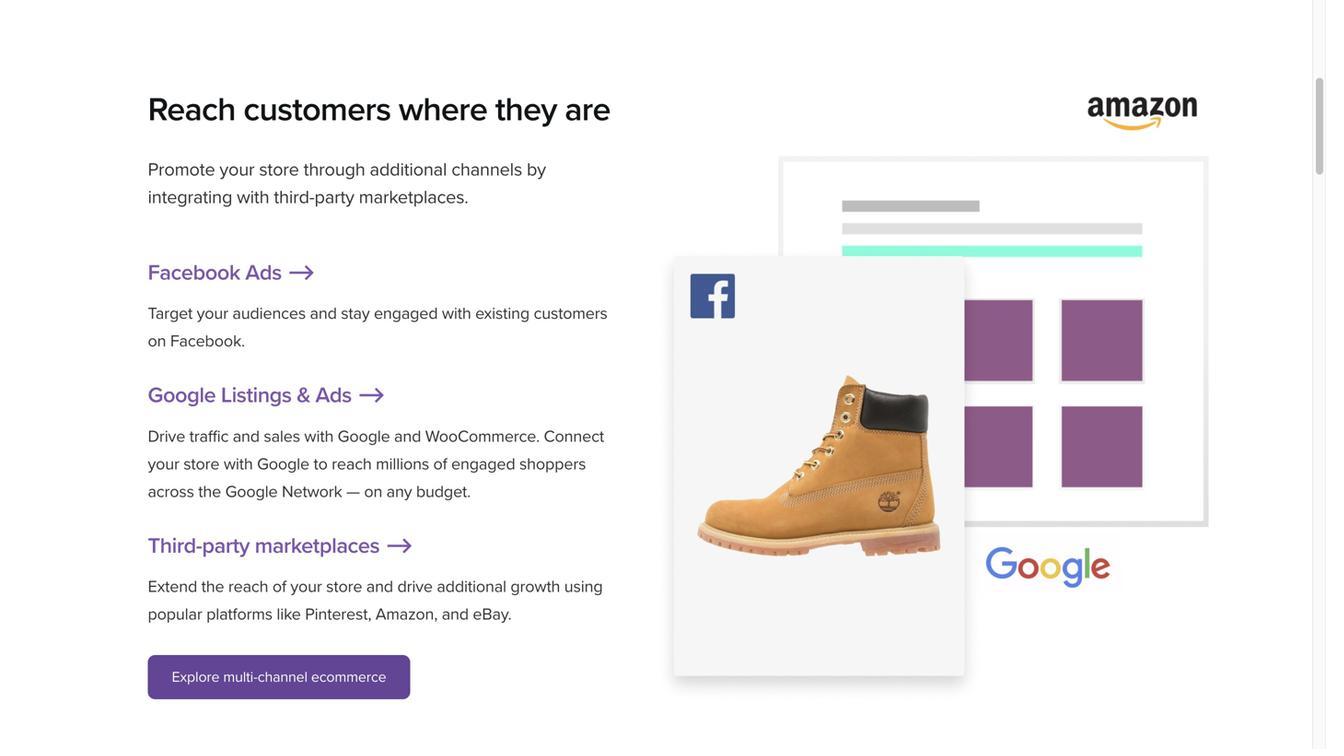 Task type: locate. For each thing, give the bounding box(es) containing it.
1 vertical spatial customers
[[534, 304, 608, 323]]

1 vertical spatial store
[[184, 454, 220, 474]]

across
[[148, 482, 194, 501]]

google
[[148, 383, 216, 408], [338, 426, 390, 446], [257, 454, 310, 474], [225, 482, 278, 501]]

⟶ up drive
[[385, 533, 414, 559]]

2 horizontal spatial store
[[326, 577, 362, 597]]

platforms
[[206, 604, 273, 624]]

0 vertical spatial engaged
[[374, 304, 438, 323]]

the up platforms
[[201, 577, 224, 597]]

0 horizontal spatial reach
[[228, 577, 268, 597]]

network
[[282, 482, 342, 501]]

your down drive
[[148, 454, 179, 474]]

1 horizontal spatial on
[[364, 482, 383, 501]]

of
[[434, 454, 447, 474], [273, 577, 286, 597]]

customers right existing
[[534, 304, 608, 323]]

and left drive
[[366, 577, 393, 597]]

and
[[310, 304, 337, 323], [233, 426, 260, 446], [394, 426, 421, 446], [366, 577, 393, 597], [442, 604, 469, 624]]

ads
[[245, 260, 282, 286], [316, 383, 352, 408]]

and left "sales"
[[233, 426, 260, 446]]

stay
[[341, 304, 370, 323]]

⟶
[[287, 260, 316, 286], [357, 383, 386, 408], [385, 533, 414, 559]]

reach up — at bottom
[[332, 454, 372, 474]]

millions
[[376, 454, 429, 474]]

google down "sales"
[[257, 454, 310, 474]]

1 vertical spatial on
[[364, 482, 383, 501]]

customers up through
[[244, 90, 391, 130]]

party
[[315, 186, 354, 208], [202, 533, 250, 559]]

0 horizontal spatial store
[[184, 454, 220, 474]]

of up like
[[273, 577, 286, 597]]

1 vertical spatial engaged
[[451, 454, 515, 474]]

⟶ right &
[[357, 383, 386, 408]]

0 horizontal spatial on
[[148, 331, 166, 351]]

on
[[148, 331, 166, 351], [364, 482, 383, 501]]

store inside promote your store through additional channels by integrating with third-party marketplaces.
[[259, 159, 299, 181]]

engaged
[[374, 304, 438, 323], [451, 454, 515, 474]]

explore multi-channel ecommerce
[[172, 669, 386, 686]]

additional up ebay.
[[437, 577, 507, 597]]

reach up platforms
[[228, 577, 268, 597]]

store down traffic
[[184, 454, 220, 474]]

your inside extend the reach of your store and drive additional growth using popular platforms like pinterest, amazon, and ebay.
[[291, 577, 322, 597]]

0 vertical spatial the
[[198, 482, 221, 501]]

store up pinterest, at left bottom
[[326, 577, 362, 597]]

any
[[387, 482, 412, 501]]

store
[[259, 159, 299, 181], [184, 454, 220, 474], [326, 577, 362, 597]]

additional up marketplaces.
[[370, 159, 447, 181]]

ads right &
[[316, 383, 352, 408]]

multi-
[[223, 669, 258, 686]]

additional
[[370, 159, 447, 181], [437, 577, 507, 597]]

marketplaces
[[255, 533, 380, 559]]

1 vertical spatial of
[[273, 577, 286, 597]]

0 horizontal spatial ads
[[245, 260, 282, 286]]

target your audiences and stay engaged with existing customers on facebook.
[[148, 304, 608, 351]]

1 horizontal spatial party
[[315, 186, 354, 208]]

engaged inside target your audiences and stay engaged with existing customers on facebook.
[[374, 304, 438, 323]]

the right across
[[198, 482, 221, 501]]

0 vertical spatial ads
[[245, 260, 282, 286]]

1 vertical spatial reach
[[228, 577, 268, 597]]

like
[[277, 604, 301, 624]]

using
[[565, 577, 603, 597]]

of inside drive traffic and sales with google and woocommerce. connect your store with google to reach millions of engaged shoppers across the google network — on any budget.
[[434, 454, 447, 474]]

0 horizontal spatial engaged
[[374, 304, 438, 323]]

ads up audiences
[[245, 260, 282, 286]]

shoppers
[[520, 454, 586, 474]]

and left stay
[[310, 304, 337, 323]]

drive
[[148, 426, 185, 446]]

customers
[[244, 90, 391, 130], [534, 304, 608, 323]]

third-
[[274, 186, 315, 208]]

with
[[237, 186, 269, 208], [442, 304, 471, 323], [304, 426, 334, 446], [224, 454, 253, 474]]

your up facebook.
[[197, 304, 228, 323]]

store up third-
[[259, 159, 299, 181]]

store inside drive traffic and sales with google and woocommerce. connect your store with google to reach millions of engaged shoppers across the google network — on any budget.
[[184, 454, 220, 474]]

1 horizontal spatial engaged
[[451, 454, 515, 474]]

with down traffic
[[224, 454, 253, 474]]

your inside target your audiences and stay engaged with existing customers on facebook.
[[197, 304, 228, 323]]

0 vertical spatial ⟶
[[287, 260, 316, 286]]

1 horizontal spatial reach
[[332, 454, 372, 474]]

your inside promote your store through additional channels by integrating with third-party marketplaces.
[[220, 159, 255, 181]]

third-party marketplaces ⟶
[[148, 533, 414, 559]]

0 vertical spatial party
[[315, 186, 354, 208]]

to
[[314, 454, 328, 474]]

0 horizontal spatial customers
[[244, 90, 391, 130]]

⟶ up audiences
[[287, 260, 316, 286]]

your
[[220, 159, 255, 181], [197, 304, 228, 323], [148, 454, 179, 474], [291, 577, 322, 597]]

budget.
[[416, 482, 471, 501]]

with left third-
[[237, 186, 269, 208]]

party up platforms
[[202, 533, 250, 559]]

1 horizontal spatial of
[[434, 454, 447, 474]]

1 vertical spatial party
[[202, 533, 250, 559]]

2 vertical spatial store
[[326, 577, 362, 597]]

engaged right stay
[[374, 304, 438, 323]]

and left ebay.
[[442, 604, 469, 624]]

party down through
[[315, 186, 354, 208]]

engaged inside drive traffic and sales with google and woocommerce. connect your store with google to reach millions of engaged shoppers across the google network — on any budget.
[[451, 454, 515, 474]]

on down target
[[148, 331, 166, 351]]

reach
[[332, 454, 372, 474], [228, 577, 268, 597]]

engaged down woocommerce.
[[451, 454, 515, 474]]

0 vertical spatial additional
[[370, 159, 447, 181]]

extend
[[148, 577, 197, 597]]

on right — at bottom
[[364, 482, 383, 501]]

0 vertical spatial reach
[[332, 454, 372, 474]]

with inside promote your store through additional channels by integrating with third-party marketplaces.
[[237, 186, 269, 208]]

existing
[[476, 304, 530, 323]]

store inside extend the reach of your store and drive additional growth using popular platforms like pinterest, amazon, and ebay.
[[326, 577, 362, 597]]

additional inside promote your store through additional channels by integrating with third-party marketplaces.
[[370, 159, 447, 181]]

target
[[148, 304, 193, 323]]

1 horizontal spatial customers
[[534, 304, 608, 323]]

0 horizontal spatial party
[[202, 533, 250, 559]]

marketplaces.
[[359, 186, 469, 208]]

of up budget.
[[434, 454, 447, 474]]

with left existing
[[442, 304, 471, 323]]

google left network
[[225, 482, 278, 501]]

1 vertical spatial additional
[[437, 577, 507, 597]]

explore
[[172, 669, 220, 686]]

on inside target your audiences and stay engaged with existing customers on facebook.
[[148, 331, 166, 351]]

reach inside extend the reach of your store and drive additional growth using popular platforms like pinterest, amazon, and ebay.
[[228, 577, 268, 597]]

0 vertical spatial of
[[434, 454, 447, 474]]

0 vertical spatial on
[[148, 331, 166, 351]]

1 vertical spatial the
[[201, 577, 224, 597]]

listings
[[221, 383, 292, 408]]

reach inside drive traffic and sales with google and woocommerce. connect your store with google to reach millions of engaged shoppers across the google network — on any budget.
[[332, 454, 372, 474]]

0 vertical spatial customers
[[244, 90, 391, 130]]

1 horizontal spatial store
[[259, 159, 299, 181]]

1 horizontal spatial ads
[[316, 383, 352, 408]]

your up integrating
[[220, 159, 255, 181]]

reach customers where they are
[[148, 90, 611, 130]]

0 vertical spatial store
[[259, 159, 299, 181]]

your up like
[[291, 577, 322, 597]]

0 horizontal spatial of
[[273, 577, 286, 597]]

&
[[297, 383, 310, 408]]

the
[[198, 482, 221, 501], [201, 577, 224, 597]]



Task type: vqa. For each thing, say whether or not it's contained in the screenshot.
on within the Target your audiences and stay engaged with existing customers on Facebook.
yes



Task type: describe. For each thing, give the bounding box(es) containing it.
pinterest,
[[305, 604, 372, 624]]

—
[[346, 482, 360, 501]]

and inside target your audiences and stay engaged with existing customers on facebook.
[[310, 304, 337, 323]]

third-
[[148, 533, 202, 559]]

audiences
[[233, 304, 306, 323]]

growth
[[511, 577, 560, 597]]

and up millions
[[394, 426, 421, 446]]

explore multi-channel ecommerce link
[[148, 655, 410, 699]]

google listings & ads ⟶
[[148, 383, 386, 408]]

your inside drive traffic and sales with google and woocommerce. connect your store with google to reach millions of engaged shoppers across the google network — on any budget.
[[148, 454, 179, 474]]

2 vertical spatial ⟶
[[385, 533, 414, 559]]

facebook
[[148, 260, 240, 286]]

by
[[527, 159, 546, 181]]

ebay.
[[473, 604, 512, 624]]

connect
[[544, 426, 604, 446]]

integrating
[[148, 186, 232, 208]]

1 vertical spatial ads
[[316, 383, 352, 408]]

the inside drive traffic and sales with google and woocommerce. connect your store with google to reach millions of engaged shoppers across the google network — on any budget.
[[198, 482, 221, 501]]

sales
[[264, 426, 300, 446]]

drive
[[397, 577, 433, 597]]

channel
[[258, 669, 308, 686]]

reach
[[148, 90, 236, 130]]

google up drive
[[148, 383, 216, 408]]

woocommerce.
[[425, 426, 540, 446]]

facebook ads ⟶
[[148, 260, 316, 286]]

on inside drive traffic and sales with google and woocommerce. connect your store with google to reach millions of engaged shoppers across the google network — on any budget.
[[364, 482, 383, 501]]

popular
[[148, 604, 202, 624]]

where
[[399, 90, 488, 130]]

the inside extend the reach of your store and drive additional growth using popular platforms like pinterest, amazon, and ebay.
[[201, 577, 224, 597]]

additional inside extend the reach of your store and drive additional growth using popular platforms like pinterest, amazon, and ebay.
[[437, 577, 507, 597]]

extend the reach of your store and drive additional growth using popular platforms like pinterest, amazon, and ebay.
[[148, 577, 603, 624]]

google up millions
[[338, 426, 390, 446]]

promote
[[148, 159, 215, 181]]

they are
[[495, 90, 611, 130]]

promote your store through additional channels by integrating with third-party marketplaces.
[[148, 159, 546, 208]]

ecommerce
[[311, 669, 386, 686]]

amazon,
[[376, 604, 438, 624]]

facebook.
[[170, 331, 245, 351]]

customers inside target your audiences and stay engaged with existing customers on facebook.
[[534, 304, 608, 323]]

1 vertical spatial ⟶
[[357, 383, 386, 408]]

of inside extend the reach of your store and drive additional growth using popular platforms like pinterest, amazon, and ebay.
[[273, 577, 286, 597]]

through
[[304, 159, 365, 181]]

with inside target your audiences and stay engaged with existing customers on facebook.
[[442, 304, 471, 323]]

party inside promote your store through additional channels by integrating with third-party marketplaces.
[[315, 186, 354, 208]]

with up to
[[304, 426, 334, 446]]

traffic
[[189, 426, 229, 446]]

channels
[[452, 159, 522, 181]]

drive traffic and sales with google and woocommerce. connect your store with google to reach millions of engaged shoppers across the google network — on any budget.
[[148, 426, 604, 501]]



